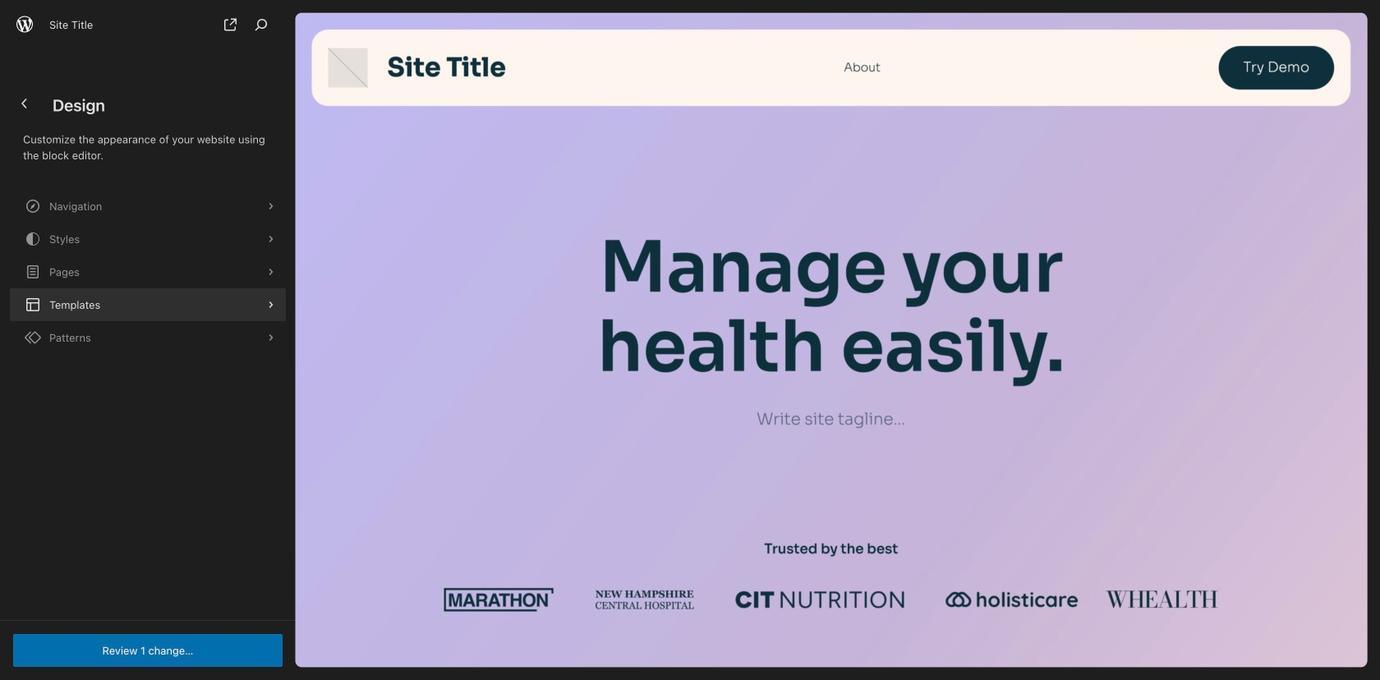 Task type: vqa. For each thing, say whether or not it's contained in the screenshot.
Draft a new page image
no



Task type: describe. For each thing, give the bounding box(es) containing it.
open command palette image
[[251, 15, 271, 35]]

view site (opens in a new tab) image
[[221, 15, 240, 35]]



Task type: locate. For each thing, give the bounding box(es) containing it.
list item
[[10, 288, 286, 321]]

list
[[10, 190, 286, 354]]

go to the dashboard image
[[15, 94, 35, 113]]



